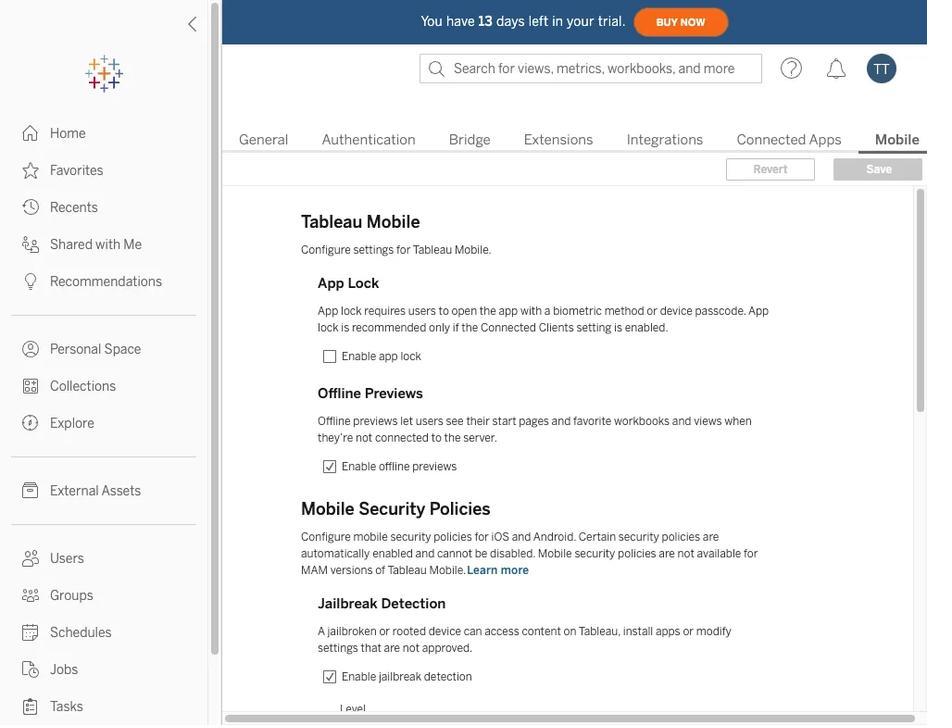 Task type: describe. For each thing, give the bounding box(es) containing it.
now
[[681, 16, 706, 28]]

mobile
[[354, 531, 388, 544]]

buy now button
[[634, 7, 729, 37]]

not inside offline previews let users see their start pages and favorite workbooks and views when they're not connected to the server.
[[356, 432, 373, 445]]

mam
[[301, 564, 328, 577]]

schedules
[[50, 626, 112, 641]]

offline previews let users see their start pages and favorite workbooks and views when they're not connected to the server.
[[318, 415, 752, 445]]

me
[[124, 237, 142, 253]]

users for app lock
[[408, 305, 436, 318]]

tasks
[[50, 700, 83, 715]]

you
[[421, 13, 443, 29]]

tableau,
[[579, 626, 621, 639]]

0 horizontal spatial security
[[391, 531, 431, 544]]

revert button
[[727, 158, 816, 181]]

2 horizontal spatial for
[[744, 548, 758, 561]]

biometric
[[553, 305, 602, 318]]

device inside a jailbroken or rooted device can access content on tableau, install apps or modify settings that are not approved.
[[429, 626, 462, 639]]

offline for offline previews let users see their start pages and favorite workbooks and views when they're not connected to the server.
[[318, 415, 351, 428]]

by text only_f5he34f image for favorites
[[22, 162, 39, 179]]

1 is from the left
[[341, 322, 350, 335]]

recommendations
[[50, 274, 162, 290]]

security
[[359, 500, 426, 520]]

level
[[340, 703, 366, 716]]

tableau mobile
[[301, 212, 420, 233]]

jobs link
[[0, 651, 208, 689]]

setting
[[577, 322, 612, 335]]

previews
[[365, 386, 423, 402]]

with inside main navigation. press the up and down arrow keys to access links. element
[[96, 237, 121, 253]]

general
[[239, 132, 289, 148]]

enabled
[[373, 548, 413, 561]]

mobile inside configure mobile security policies for ios and android. certain security policies are automatically enabled and cannot be disabled. mobile security policies are not available for mam versions of tableau mobile.
[[538, 548, 572, 561]]

0 horizontal spatial policies
[[434, 531, 472, 544]]

they're
[[318, 432, 353, 445]]

configure mobile security policies for ios and android. certain security policies are automatically enabled and cannot be disabled. mobile security policies are not available for mam versions of tableau mobile.
[[301, 531, 758, 577]]

enable for previews
[[342, 461, 376, 474]]

be
[[475, 548, 488, 561]]

2 is from the left
[[614, 322, 623, 335]]

views
[[694, 415, 722, 428]]

users link
[[0, 540, 208, 577]]

Search for views, metrics, workbooks, and more text field
[[420, 54, 763, 83]]

by text only_f5he34f image for tasks
[[22, 699, 39, 715]]

0 horizontal spatial lock
[[318, 322, 339, 335]]

1 vertical spatial are
[[659, 548, 675, 561]]

favorites
[[50, 163, 103, 179]]

let
[[401, 415, 413, 428]]

detection
[[381, 596, 446, 613]]

automatically
[[301, 548, 370, 561]]

by text only_f5he34f image for recommendations
[[22, 273, 39, 290]]

left
[[529, 13, 549, 29]]

shared with me link
[[0, 226, 208, 263]]

passcode.
[[696, 305, 747, 318]]

connected inside "sub-spaces" tab list
[[737, 132, 807, 148]]

by text only_f5he34f image for schedules
[[22, 625, 39, 641]]

by text only_f5he34f image for personal space
[[22, 341, 39, 358]]

0 vertical spatial for
[[397, 244, 411, 257]]

jailbreak
[[379, 671, 422, 684]]

1 vertical spatial app
[[379, 350, 398, 363]]

and right pages
[[552, 415, 571, 428]]

device inside app lock requires users to open the app with a biometric method or device passcode. app lock is recommended only if the connected clients setting is enabled.
[[660, 305, 693, 318]]

by text only_f5he34f image for explore
[[22, 415, 39, 432]]

app for app lock requires users to open the app with a biometric method or device passcode. app lock is recommended only if the connected clients setting is enabled.
[[318, 305, 339, 318]]

2 horizontal spatial policies
[[662, 531, 701, 544]]

and up disabled.
[[512, 531, 531, 544]]

more
[[501, 564, 529, 577]]

0 horizontal spatial or
[[379, 626, 390, 639]]

configure for tableau mobile
[[301, 244, 351, 257]]

pages
[[519, 415, 549, 428]]

lock
[[348, 275, 379, 292]]

space
[[104, 342, 141, 358]]

configure settings for tableau mobile.
[[301, 244, 492, 257]]

have
[[447, 13, 475, 29]]

enable jailbreak detection
[[342, 671, 472, 684]]

configure for mobile security policies
[[301, 531, 351, 544]]

assets
[[101, 484, 141, 500]]

versions
[[331, 564, 373, 577]]

or for lock
[[647, 305, 658, 318]]

offline
[[379, 461, 410, 474]]

by text only_f5he34f image for external assets
[[22, 483, 39, 500]]

13
[[479, 13, 493, 29]]

the inside offline previews let users see their start pages and favorite workbooks and views when they're not connected to the server.
[[444, 432, 461, 445]]

mobile inside "sub-spaces" tab list
[[876, 132, 920, 148]]

buy
[[657, 16, 678, 28]]

2 horizontal spatial the
[[480, 305, 496, 318]]

to inside offline previews let users see their start pages and favorite workbooks and views when they're not connected to the server.
[[432, 432, 442, 445]]

users
[[50, 551, 84, 567]]

users for offline previews
[[416, 415, 444, 428]]

available
[[697, 548, 742, 561]]

home
[[50, 126, 86, 142]]

1 vertical spatial tableau
[[413, 244, 452, 257]]

your
[[567, 13, 595, 29]]

0 vertical spatial tableau
[[301, 212, 363, 233]]

by text only_f5he34f image for groups
[[22, 588, 39, 604]]

shared with me
[[50, 237, 142, 253]]

mobile up automatically
[[301, 500, 355, 520]]

a jailbroken or rooted device can access content on tableau, install apps or modify settings that are not approved.
[[318, 626, 732, 655]]

groups
[[50, 588, 93, 604]]

revert
[[754, 163, 788, 176]]

learn more link
[[466, 563, 530, 578]]

external assets link
[[0, 473, 208, 510]]

rooted
[[393, 626, 426, 639]]

and left views
[[673, 415, 692, 428]]

app inside app lock requires users to open the app with a biometric method or device passcode. app lock is recommended only if the connected clients setting is enabled.
[[499, 305, 518, 318]]

personal space link
[[0, 331, 208, 368]]

in
[[553, 13, 564, 29]]

modify
[[697, 626, 732, 639]]

integrations
[[627, 132, 704, 148]]

mobile security policies
[[301, 500, 491, 520]]

method
[[605, 305, 645, 318]]

cannot
[[437, 548, 473, 561]]

workbooks
[[614, 415, 670, 428]]

disabled.
[[490, 548, 536, 561]]

schedules link
[[0, 614, 208, 651]]

content
[[522, 626, 561, 639]]



Task type: locate. For each thing, give the bounding box(es) containing it.
1 by text only_f5he34f image from the top
[[22, 415, 39, 432]]

0 vertical spatial the
[[480, 305, 496, 318]]

0 vertical spatial mobile.
[[455, 244, 492, 257]]

2 horizontal spatial are
[[703, 531, 719, 544]]

by text only_f5he34f image for jobs
[[22, 662, 39, 678]]

offline
[[318, 386, 361, 402], [318, 415, 351, 428]]

tableau up 'app lock'
[[301, 212, 363, 233]]

apps
[[809, 132, 842, 148]]

or up "that"
[[379, 626, 390, 639]]

1 horizontal spatial not
[[403, 642, 420, 655]]

0 horizontal spatial previews
[[353, 415, 398, 428]]

offline inside offline previews let users see their start pages and favorite workbooks and views when they're not connected to the server.
[[318, 415, 351, 428]]

favorites link
[[0, 152, 208, 189]]

and
[[552, 415, 571, 428], [673, 415, 692, 428], [512, 531, 531, 544], [416, 548, 435, 561]]

enable up offline previews at the left bottom of page
[[342, 350, 376, 363]]

users up only
[[408, 305, 436, 318]]

1 vertical spatial with
[[521, 305, 542, 318]]

not
[[356, 432, 373, 445], [678, 548, 695, 561], [403, 642, 420, 655]]

with
[[96, 237, 121, 253], [521, 305, 542, 318]]

previews inside offline previews let users see their start pages and favorite workbooks and views when they're not connected to the server.
[[353, 415, 398, 428]]

7 by text only_f5he34f image from the top
[[22, 378, 39, 395]]

authentication
[[322, 132, 416, 148]]

2 vertical spatial the
[[444, 432, 461, 445]]

detection
[[424, 671, 472, 684]]

5 by text only_f5he34f image from the top
[[22, 662, 39, 678]]

collections
[[50, 379, 116, 395]]

2 vertical spatial enable
[[342, 671, 376, 684]]

app for app lock
[[318, 275, 345, 292]]

sub-spaces tab list
[[222, 130, 928, 154]]

extensions
[[524, 132, 594, 148]]

for down "tableau mobile"
[[397, 244, 411, 257]]

by text only_f5he34f image left personal
[[22, 341, 39, 358]]

recommended
[[352, 322, 427, 335]]

0 horizontal spatial for
[[397, 244, 411, 257]]

0 vertical spatial users
[[408, 305, 436, 318]]

6 by text only_f5he34f image from the top
[[22, 341, 39, 358]]

learn
[[467, 564, 498, 577]]

2 horizontal spatial not
[[678, 548, 695, 561]]

0 vertical spatial with
[[96, 237, 121, 253]]

collections link
[[0, 368, 208, 405]]

jailbreak detection
[[318, 596, 446, 613]]

by text only_f5he34f image inside recommendations 'link'
[[22, 273, 39, 290]]

by text only_f5he34f image left recommendations
[[22, 273, 39, 290]]

enable left offline
[[342, 461, 376, 474]]

tableau up open
[[413, 244, 452, 257]]

configure inside configure mobile security policies for ios and android. certain security policies are automatically enabled and cannot be disabled. mobile security policies are not available for mam versions of tableau mobile.
[[301, 531, 351, 544]]

by text only_f5he34f image inside groups link
[[22, 588, 39, 604]]

0 horizontal spatial the
[[444, 432, 461, 445]]

are
[[703, 531, 719, 544], [659, 548, 675, 561], [384, 642, 400, 655]]

or inside app lock requires users to open the app with a biometric method or device passcode. app lock is recommended only if the connected clients setting is enabled.
[[647, 305, 658, 318]]

2 horizontal spatial security
[[619, 531, 660, 544]]

connected
[[375, 432, 429, 445]]

1 vertical spatial settings
[[318, 642, 359, 655]]

mobile. up open
[[455, 244, 492, 257]]

are inside a jailbroken or rooted device can access content on tableau, install apps or modify settings that are not approved.
[[384, 642, 400, 655]]

app down 'app lock'
[[318, 305, 339, 318]]

by text only_f5he34f image inside collections "link"
[[22, 378, 39, 395]]

settings down jailbroken on the left bottom
[[318, 642, 359, 655]]

1 horizontal spatial are
[[659, 548, 675, 561]]

connected inside app lock requires users to open the app with a biometric method or device passcode. app lock is recommended only if the connected clients setting is enabled.
[[481, 322, 537, 335]]

clients
[[539, 322, 574, 335]]

jobs
[[50, 663, 78, 678]]

3 enable from the top
[[342, 671, 376, 684]]

by text only_f5he34f image inside shared with me link
[[22, 236, 39, 253]]

the down see
[[444, 432, 461, 445]]

9 by text only_f5he34f image from the top
[[22, 699, 39, 715]]

by text only_f5he34f image left external
[[22, 483, 39, 500]]

1 configure from the top
[[301, 244, 351, 257]]

start
[[493, 415, 517, 428]]

you have 13 days left in your trial.
[[421, 13, 626, 29]]

1 horizontal spatial lock
[[341, 305, 362, 318]]

1 horizontal spatial for
[[475, 531, 489, 544]]

1 vertical spatial the
[[462, 322, 478, 335]]

policies up "install"
[[618, 548, 657, 561]]

to
[[439, 305, 449, 318], [432, 432, 442, 445]]

1 vertical spatial to
[[432, 432, 442, 445]]

0 horizontal spatial is
[[341, 322, 350, 335]]

1 horizontal spatial device
[[660, 305, 693, 318]]

0 horizontal spatial app
[[379, 350, 398, 363]]

previews down offline previews at the left bottom of page
[[353, 415, 398, 428]]

by text only_f5he34f image left groups
[[22, 588, 39, 604]]

4 by text only_f5he34f image from the top
[[22, 236, 39, 253]]

2 offline from the top
[[318, 415, 351, 428]]

only
[[429, 322, 450, 335]]

by text only_f5he34f image left users
[[22, 550, 39, 567]]

1 by text only_f5he34f image from the top
[[22, 125, 39, 142]]

1 vertical spatial lock
[[318, 322, 339, 335]]

install
[[623, 626, 654, 639]]

or
[[647, 305, 658, 318], [379, 626, 390, 639], [683, 626, 694, 639]]

tableau inside configure mobile security policies for ios and android. certain security policies are automatically enabled and cannot be disabled. mobile security policies are not available for mam versions of tableau mobile.
[[388, 564, 427, 577]]

users inside offline previews let users see their start pages and favorite workbooks and views when they're not connected to the server.
[[416, 415, 444, 428]]

mobile. down 'cannot'
[[430, 564, 466, 577]]

to up only
[[439, 305, 449, 318]]

are right "that"
[[384, 642, 400, 655]]

by text only_f5he34f image left "jobs"
[[22, 662, 39, 678]]

1 horizontal spatial previews
[[413, 461, 457, 474]]

0 horizontal spatial connected
[[481, 322, 537, 335]]

explore link
[[0, 405, 208, 442]]

that
[[361, 642, 382, 655]]

users right 'let' at the left bottom
[[416, 415, 444, 428]]

jailbreak
[[318, 596, 378, 613]]

external assets
[[50, 484, 141, 500]]

previews right offline
[[413, 461, 457, 474]]

with left me on the top of page
[[96, 237, 121, 253]]

shared
[[50, 237, 93, 253]]

2 vertical spatial tableau
[[388, 564, 427, 577]]

1 enable from the top
[[342, 350, 376, 363]]

home link
[[0, 115, 208, 152]]

by text only_f5he34f image left recents
[[22, 199, 39, 216]]

enable down "that"
[[342, 671, 376, 684]]

by text only_f5he34f image inside jobs link
[[22, 662, 39, 678]]

app down recommended
[[379, 350, 398, 363]]

approved.
[[422, 642, 473, 655]]

app
[[499, 305, 518, 318], [379, 350, 398, 363]]

or for detection
[[683, 626, 694, 639]]

app left lock
[[318, 275, 345, 292]]

2 horizontal spatial or
[[683, 626, 694, 639]]

and left 'cannot'
[[416, 548, 435, 561]]

mobile. inside configure mobile security policies for ios and android. certain security policies are automatically enabled and cannot be disabled. mobile security policies are not available for mam versions of tableau mobile.
[[430, 564, 466, 577]]

groups link
[[0, 577, 208, 614]]

8 by text only_f5he34f image from the top
[[22, 550, 39, 567]]

1 vertical spatial for
[[475, 531, 489, 544]]

tableau
[[301, 212, 363, 233], [413, 244, 452, 257], [388, 564, 427, 577]]

2 by text only_f5he34f image from the top
[[22, 162, 39, 179]]

1 vertical spatial users
[[416, 415, 444, 428]]

by text only_f5he34f image inside home link
[[22, 125, 39, 142]]

or up enabled.
[[647, 305, 658, 318]]

security
[[391, 531, 431, 544], [619, 531, 660, 544], [575, 548, 616, 561]]

for
[[397, 244, 411, 257], [475, 531, 489, 544], [744, 548, 758, 561]]

personal space
[[50, 342, 141, 358]]

mobile right the apps
[[876, 132, 920, 148]]

open
[[452, 305, 477, 318]]

connected left clients on the right top of page
[[481, 322, 537, 335]]

by text only_f5he34f image left favorites
[[22, 162, 39, 179]]

configure up automatically
[[301, 531, 351, 544]]

by text only_f5he34f image inside users link
[[22, 550, 39, 567]]

by text only_f5he34f image inside schedules link
[[22, 625, 39, 641]]

security up enabled
[[391, 531, 431, 544]]

1 horizontal spatial app
[[499, 305, 518, 318]]

learn more
[[467, 564, 529, 577]]

1 vertical spatial device
[[429, 626, 462, 639]]

can
[[464, 626, 482, 639]]

favorite
[[574, 415, 612, 428]]

main content
[[222, 93, 928, 726]]

app left 'a'
[[499, 305, 518, 318]]

by text only_f5he34f image
[[22, 415, 39, 432], [22, 483, 39, 500], [22, 588, 39, 604], [22, 625, 39, 641], [22, 662, 39, 678]]

navigation panel element
[[0, 56, 208, 726]]

1 horizontal spatial connected
[[737, 132, 807, 148]]

to right connected
[[432, 432, 442, 445]]

device
[[660, 305, 693, 318], [429, 626, 462, 639]]

is down the method
[[614, 322, 623, 335]]

device up approved.
[[429, 626, 462, 639]]

policies
[[430, 500, 491, 520]]

2 vertical spatial lock
[[401, 350, 422, 363]]

by text only_f5he34f image left schedules
[[22, 625, 39, 641]]

settings inside a jailbroken or rooted device can access content on tableau, install apps or modify settings that are not approved.
[[318, 642, 359, 655]]

by text only_f5he34f image inside the recents link
[[22, 199, 39, 216]]

offline previews
[[318, 386, 423, 402]]

not inside a jailbroken or rooted device can access content on tableau, install apps or modify settings that are not approved.
[[403, 642, 420, 655]]

1 vertical spatial mobile.
[[430, 564, 466, 577]]

2 configure from the top
[[301, 531, 351, 544]]

0 vertical spatial to
[[439, 305, 449, 318]]

by text only_f5he34f image left collections
[[22, 378, 39, 395]]

3 by text only_f5he34f image from the top
[[22, 588, 39, 604]]

0 vertical spatial are
[[703, 531, 719, 544]]

lock
[[341, 305, 362, 318], [318, 322, 339, 335], [401, 350, 422, 363]]

0 vertical spatial configure
[[301, 244, 351, 257]]

by text only_f5he34f image for shared with me
[[22, 236, 39, 253]]

by text only_f5he34f image inside 'external assets' link
[[22, 483, 39, 500]]

apps
[[656, 626, 681, 639]]

enable for lock
[[342, 350, 376, 363]]

connected up the revert button
[[737, 132, 807, 148]]

by text only_f5he34f image inside favorites link
[[22, 162, 39, 179]]

policies up available
[[662, 531, 701, 544]]

1 vertical spatial not
[[678, 548, 695, 561]]

app lock
[[318, 275, 379, 292]]

not inside configure mobile security policies for ios and android. certain security policies are automatically enabled and cannot be disabled. mobile security policies are not available for mam versions of tableau mobile.
[[678, 548, 695, 561]]

navigation containing general
[[222, 126, 928, 154]]

are left available
[[659, 548, 675, 561]]

explore
[[50, 416, 94, 432]]

app right "passcode."
[[749, 305, 769, 318]]

by text only_f5he34f image for collections
[[22, 378, 39, 395]]

1 vertical spatial connected
[[481, 322, 537, 335]]

with left 'a'
[[521, 305, 542, 318]]

0 vertical spatial not
[[356, 432, 373, 445]]

security down certain
[[575, 548, 616, 561]]

by text only_f5he34f image left the 'shared'
[[22, 236, 39, 253]]

requires
[[364, 305, 406, 318]]

by text only_f5he34f image for recents
[[22, 199, 39, 216]]

1 vertical spatial offline
[[318, 415, 351, 428]]

by text only_f5he34f image left tasks at the bottom left
[[22, 699, 39, 715]]

2 enable from the top
[[342, 461, 376, 474]]

1 horizontal spatial security
[[575, 548, 616, 561]]

0 vertical spatial offline
[[318, 386, 361, 402]]

offline for offline previews
[[318, 386, 361, 402]]

external
[[50, 484, 99, 500]]

0 horizontal spatial are
[[384, 642, 400, 655]]

by text only_f5he34f image inside explore link
[[22, 415, 39, 432]]

policies up 'cannot'
[[434, 531, 472, 544]]

by text only_f5he34f image inside tasks link
[[22, 699, 39, 715]]

1 horizontal spatial or
[[647, 305, 658, 318]]

tableau down enabled
[[388, 564, 427, 577]]

configure up 'app lock'
[[301, 244, 351, 257]]

app
[[318, 275, 345, 292], [318, 305, 339, 318], [749, 305, 769, 318]]

certain
[[579, 531, 616, 544]]

2 by text only_f5he34f image from the top
[[22, 483, 39, 500]]

0 vertical spatial lock
[[341, 305, 362, 318]]

or right apps
[[683, 626, 694, 639]]

their
[[466, 415, 490, 428]]

of
[[376, 564, 386, 577]]

ios
[[492, 531, 510, 544]]

2 vertical spatial are
[[384, 642, 400, 655]]

for right available
[[744, 548, 758, 561]]

1 offline from the top
[[318, 386, 361, 402]]

mobile up configure settings for tableau mobile.
[[367, 212, 420, 233]]

0 vertical spatial settings
[[354, 244, 394, 257]]

1 horizontal spatial with
[[521, 305, 542, 318]]

to inside app lock requires users to open the app with a biometric method or device passcode. app lock is recommended only if the connected clients setting is enabled.
[[439, 305, 449, 318]]

5 by text only_f5he34f image from the top
[[22, 273, 39, 290]]

buy now
[[657, 16, 706, 28]]

1 horizontal spatial the
[[462, 322, 478, 335]]

navigation
[[222, 126, 928, 154]]

app lock requires users to open the app with a biometric method or device passcode. app lock is recommended only if the connected clients setting is enabled.
[[318, 305, 769, 335]]

is left recommended
[[341, 322, 350, 335]]

1 vertical spatial enable
[[342, 461, 376, 474]]

users inside app lock requires users to open the app with a biometric method or device passcode. app lock is recommended only if the connected clients setting is enabled.
[[408, 305, 436, 318]]

0 vertical spatial app
[[499, 305, 518, 318]]

device up enabled.
[[660, 305, 693, 318]]

main navigation. press the up and down arrow keys to access links. element
[[0, 115, 208, 726]]

by text only_f5he34f image
[[22, 125, 39, 142], [22, 162, 39, 179], [22, 199, 39, 216], [22, 236, 39, 253], [22, 273, 39, 290], [22, 341, 39, 358], [22, 378, 39, 395], [22, 550, 39, 567], [22, 699, 39, 715]]

1 vertical spatial previews
[[413, 461, 457, 474]]

0 horizontal spatial with
[[96, 237, 121, 253]]

the
[[480, 305, 496, 318], [462, 322, 478, 335], [444, 432, 461, 445]]

0 vertical spatial enable
[[342, 350, 376, 363]]

by text only_f5he34f image inside personal space link
[[22, 341, 39, 358]]

2 vertical spatial not
[[403, 642, 420, 655]]

0 vertical spatial device
[[660, 305, 693, 318]]

2 vertical spatial for
[[744, 548, 758, 561]]

mobile down android.
[[538, 548, 572, 561]]

0 vertical spatial previews
[[353, 415, 398, 428]]

by text only_f5he34f image for home
[[22, 125, 39, 142]]

2 horizontal spatial lock
[[401, 350, 422, 363]]

main content containing tableau mobile
[[222, 93, 928, 726]]

1 horizontal spatial policies
[[618, 548, 657, 561]]

4 by text only_f5he34f image from the top
[[22, 625, 39, 641]]

with inside app lock requires users to open the app with a biometric method or device passcode. app lock is recommended only if the connected clients setting is enabled.
[[521, 305, 542, 318]]

is
[[341, 322, 350, 335], [614, 322, 623, 335]]

are up available
[[703, 531, 719, 544]]

the right open
[[480, 305, 496, 318]]

0 horizontal spatial not
[[356, 432, 373, 445]]

settings down "tableau mobile"
[[354, 244, 394, 257]]

by text only_f5he34f image for users
[[22, 550, 39, 567]]

access
[[485, 626, 520, 639]]

0 vertical spatial connected
[[737, 132, 807, 148]]

1 horizontal spatial is
[[614, 322, 623, 335]]

by text only_f5he34f image left home
[[22, 125, 39, 142]]

not left available
[[678, 548, 695, 561]]

server.
[[464, 432, 498, 445]]

days
[[497, 13, 525, 29]]

the right if
[[462, 322, 478, 335]]

0 horizontal spatial device
[[429, 626, 462, 639]]

3 by text only_f5he34f image from the top
[[22, 199, 39, 216]]

recents link
[[0, 189, 208, 226]]

1 vertical spatial configure
[[301, 531, 351, 544]]

for up be
[[475, 531, 489, 544]]

tasks link
[[0, 689, 208, 726]]

by text only_f5he34f image left explore
[[22, 415, 39, 432]]

security right certain
[[619, 531, 660, 544]]

not down 'rooted'
[[403, 642, 420, 655]]

when
[[725, 415, 752, 428]]

not right they're
[[356, 432, 373, 445]]



Task type: vqa. For each thing, say whether or not it's contained in the screenshot.
or corresponding to Detection
yes



